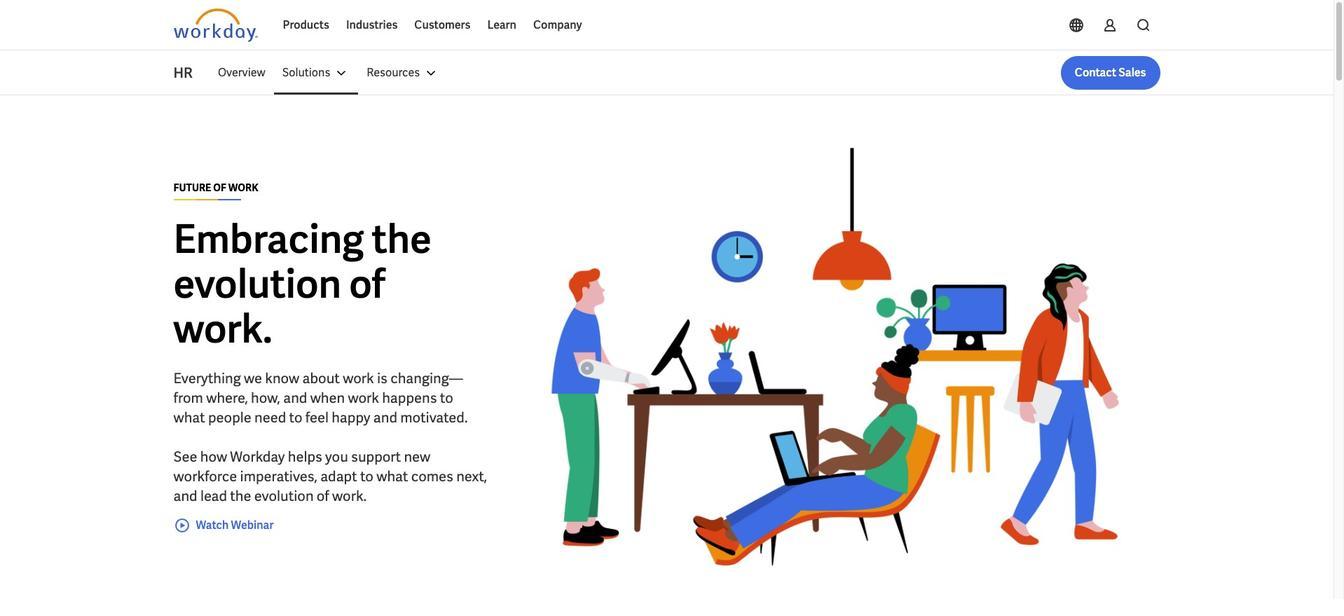 Task type: locate. For each thing, give the bounding box(es) containing it.
0 vertical spatial work
[[343, 369, 374, 387]]

menu
[[210, 56, 448, 90]]

evolution inside see how workday helps you support new workforce imperatives, adapt to what comes next, and lead the evolution of work.
[[254, 487, 314, 505]]

is
[[377, 369, 388, 387]]

1 vertical spatial to
[[289, 408, 303, 427]]

how,
[[251, 389, 280, 407]]

resources button
[[358, 56, 448, 90]]

work. inside see how workday helps you support new workforce imperatives, adapt to what comes next, and lead the evolution of work.
[[332, 487, 367, 505]]

about
[[303, 369, 340, 387]]

work
[[343, 369, 374, 387], [348, 389, 379, 407]]

of
[[213, 181, 226, 194]]

1 vertical spatial work
[[348, 389, 379, 407]]

work. up everything at the left bottom of the page
[[174, 303, 273, 354]]

evolution inside embracing the evolution of work.
[[174, 258, 342, 310]]

products button
[[274, 8, 338, 42]]

future of work
[[174, 181, 258, 194]]

0 vertical spatial evolution
[[174, 258, 342, 310]]

2 horizontal spatial and
[[374, 408, 397, 427]]

learn button
[[479, 8, 525, 42]]

of inside see how workday helps you support new workforce imperatives, adapt to what comes next, and lead the evolution of work.
[[317, 487, 329, 505]]

2 horizontal spatial to
[[440, 389, 453, 407]]

what inside see how workday helps you support new workforce imperatives, adapt to what comes next, and lead the evolution of work.
[[377, 467, 408, 485]]

0 vertical spatial to
[[440, 389, 453, 407]]

1 horizontal spatial of
[[349, 258, 385, 310]]

everything we know about work is changing— from where, how, and when work happens to what people need to feel happy and motivated.
[[174, 369, 468, 427]]

work up the "happy"
[[348, 389, 379, 407]]

to
[[440, 389, 453, 407], [289, 408, 303, 427], [360, 467, 374, 485]]

work left the is
[[343, 369, 374, 387]]

the
[[372, 213, 432, 265], [230, 487, 251, 505]]

1 vertical spatial evolution
[[254, 487, 314, 505]]

0 horizontal spatial of
[[317, 487, 329, 505]]

watch webinar
[[196, 518, 274, 532]]

what down the support
[[377, 467, 408, 485]]

0 horizontal spatial the
[[230, 487, 251, 505]]

overview
[[218, 65, 265, 80]]

and down happens
[[374, 408, 397, 427]]

watch webinar link
[[174, 517, 274, 534]]

0 vertical spatial work.
[[174, 303, 273, 354]]

1 horizontal spatial and
[[283, 389, 307, 407]]

1 horizontal spatial to
[[360, 467, 374, 485]]

and down know
[[283, 389, 307, 407]]

0 horizontal spatial work.
[[174, 303, 273, 354]]

embracing the evolution of work.
[[174, 213, 432, 354]]

know
[[265, 369, 300, 387]]

to left feel
[[289, 408, 303, 427]]

0 vertical spatial the
[[372, 213, 432, 265]]

motivated.
[[400, 408, 468, 427]]

1 vertical spatial work.
[[332, 487, 367, 505]]

1 vertical spatial the
[[230, 487, 251, 505]]

list
[[210, 56, 1161, 90]]

products
[[283, 18, 329, 32]]

1 vertical spatial of
[[317, 487, 329, 505]]

need
[[255, 408, 286, 427]]

where,
[[206, 389, 248, 407]]

resources
[[367, 65, 420, 80]]

'' image
[[510, 140, 1161, 574]]

what
[[174, 408, 205, 427], [377, 467, 408, 485]]

to down the support
[[360, 467, 374, 485]]

contact sales link
[[1061, 56, 1161, 90]]

2 vertical spatial to
[[360, 467, 374, 485]]

customers button
[[406, 8, 479, 42]]

to inside see how workday helps you support new workforce imperatives, adapt to what comes next, and lead the evolution of work.
[[360, 467, 374, 485]]

0 horizontal spatial and
[[174, 487, 197, 505]]

the inside see how workday helps you support new workforce imperatives, adapt to what comes next, and lead the evolution of work.
[[230, 487, 251, 505]]

what inside everything we know about work is changing— from where, how, and when work happens to what people need to feel happy and motivated.
[[174, 408, 205, 427]]

0 vertical spatial what
[[174, 408, 205, 427]]

0 horizontal spatial what
[[174, 408, 205, 427]]

you
[[325, 448, 348, 466]]

work. inside embracing the evolution of work.
[[174, 303, 273, 354]]

sales
[[1119, 65, 1147, 80]]

future
[[174, 181, 211, 194]]

and
[[283, 389, 307, 407], [374, 408, 397, 427], [174, 487, 197, 505]]

1 horizontal spatial what
[[377, 467, 408, 485]]

2 vertical spatial and
[[174, 487, 197, 505]]

1 horizontal spatial work.
[[332, 487, 367, 505]]

industries
[[346, 18, 398, 32]]

and inside see how workday helps you support new workforce imperatives, adapt to what comes next, and lead the evolution of work.
[[174, 487, 197, 505]]

how
[[200, 448, 227, 466]]

1 vertical spatial and
[[374, 408, 397, 427]]

evolution
[[174, 258, 342, 310], [254, 487, 314, 505]]

hr
[[174, 64, 193, 82]]

see
[[174, 448, 197, 466]]

of
[[349, 258, 385, 310], [317, 487, 329, 505]]

when
[[310, 389, 345, 407]]

lead
[[200, 487, 227, 505]]

the inside embracing the evolution of work.
[[372, 213, 432, 265]]

0 vertical spatial of
[[349, 258, 385, 310]]

work. down adapt on the left of the page
[[332, 487, 367, 505]]

work
[[228, 181, 258, 194]]

0 vertical spatial and
[[283, 389, 307, 407]]

workforce
[[174, 467, 237, 485]]

work.
[[174, 303, 273, 354], [332, 487, 367, 505]]

adapt
[[321, 467, 357, 485]]

1 vertical spatial what
[[377, 467, 408, 485]]

feel
[[305, 408, 329, 427]]

hr link
[[174, 63, 210, 83]]

and down workforce
[[174, 487, 197, 505]]

to up motivated. at the bottom
[[440, 389, 453, 407]]

1 horizontal spatial the
[[372, 213, 432, 265]]

happens
[[382, 389, 437, 407]]

what down from
[[174, 408, 205, 427]]



Task type: describe. For each thing, give the bounding box(es) containing it.
we
[[244, 369, 262, 387]]

everything
[[174, 369, 241, 387]]

webinar
[[231, 518, 274, 532]]

people
[[208, 408, 252, 427]]

changing—
[[391, 369, 463, 387]]

watch
[[196, 518, 229, 532]]

go to the homepage image
[[174, 8, 258, 42]]

from
[[174, 389, 203, 407]]

solutions button
[[274, 56, 358, 90]]

overview link
[[210, 56, 274, 90]]

workday
[[230, 448, 285, 466]]

comes
[[411, 467, 454, 485]]

industries button
[[338, 8, 406, 42]]

solutions
[[282, 65, 330, 80]]

imperatives,
[[240, 467, 318, 485]]

customers
[[415, 18, 471, 32]]

list containing overview
[[210, 56, 1161, 90]]

company
[[533, 18, 582, 32]]

company button
[[525, 8, 591, 42]]

embracing
[[174, 213, 364, 265]]

new
[[404, 448, 431, 466]]

contact
[[1075, 65, 1117, 80]]

next,
[[457, 467, 487, 485]]

support
[[351, 448, 401, 466]]

helps
[[288, 448, 322, 466]]

see how workday helps you support new workforce imperatives, adapt to what comes next, and lead the evolution of work.
[[174, 448, 487, 505]]

0 horizontal spatial to
[[289, 408, 303, 427]]

happy
[[332, 408, 371, 427]]

contact sales
[[1075, 65, 1147, 80]]

of inside embracing the evolution of work.
[[349, 258, 385, 310]]

menu containing overview
[[210, 56, 448, 90]]

learn
[[488, 18, 517, 32]]



Task type: vqa. For each thing, say whether or not it's contained in the screenshot.
the right 'work.'
yes



